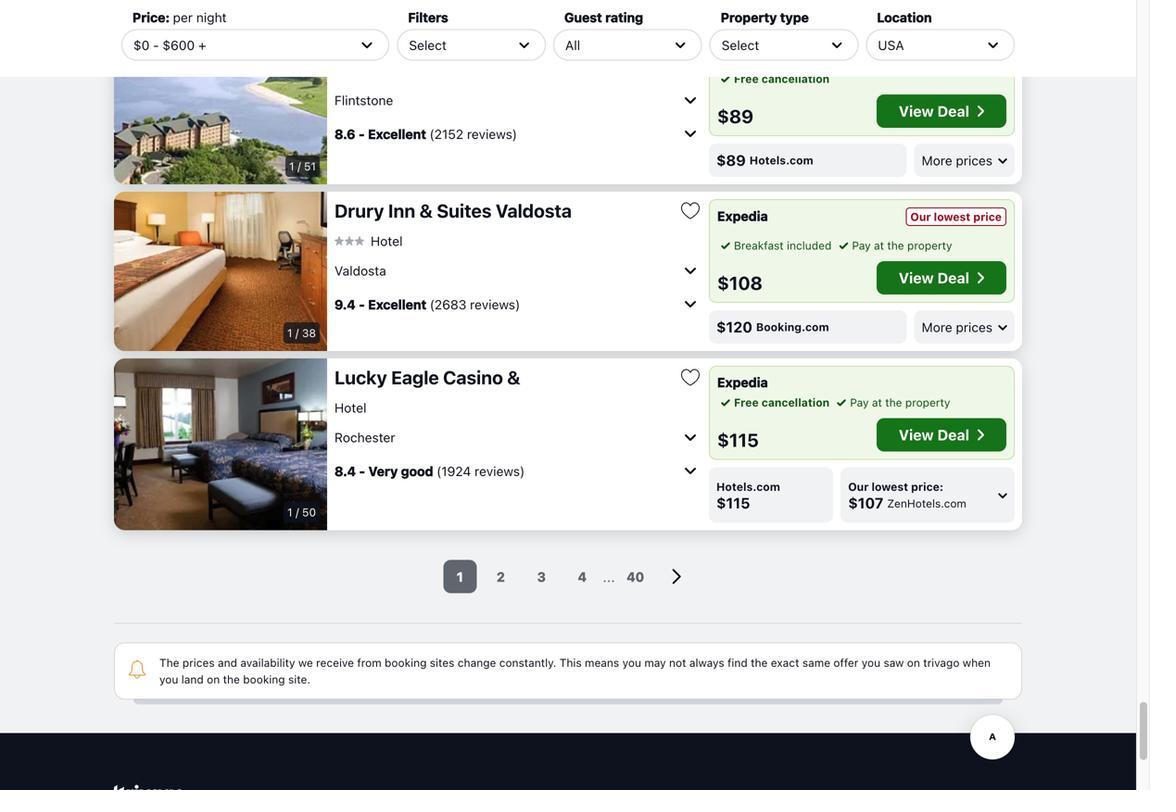 Task type: vqa. For each thing, say whether or not it's contained in the screenshot.
bottom prices
yes



Task type: describe. For each thing, give the bounding box(es) containing it.
rochester
[[335, 430, 395, 445]]

at for $108
[[874, 239, 884, 252]]

hotels.com $115
[[716, 481, 780, 512]]

0 vertical spatial $115
[[717, 429, 759, 451]]

view deal button for $89
[[877, 95, 1007, 128]]

filters
[[408, 10, 448, 25]]

9.4
[[335, 297, 356, 312]]

casino for &
[[443, 367, 503, 388]]

...
[[603, 568, 615, 586]]

1 button
[[443, 560, 477, 594]]

$0
[[133, 37, 150, 53]]

land
[[181, 673, 204, 686]]

breakfast included button
[[717, 237, 832, 254]]

expedia for $108
[[717, 209, 768, 224]]

1 vertical spatial $89
[[716, 152, 746, 169]]

1 for drury
[[287, 327, 292, 340]]

4
[[578, 569, 587, 585]]

booking.com
[[756, 321, 829, 334]]

view deal button for $108
[[877, 261, 1007, 295]]

/ for drury inn & suites valdosta
[[295, 327, 299, 340]]

8.4 - very good (1924 reviews)
[[335, 464, 525, 479]]

view deal button for $115
[[877, 418, 1007, 452]]

hotels.com for hotels.com
[[750, 154, 813, 167]]

bw
[[563, 29, 593, 51]]

$0 - $600 +
[[133, 37, 206, 53]]

from
[[357, 657, 382, 670]]

not
[[669, 657, 686, 670]]

change
[[458, 657, 496, 670]]

0 vertical spatial hotel
[[381, 63, 413, 78]]

zenhotels.com
[[887, 497, 967, 510]]

1 horizontal spatial on
[[907, 657, 920, 670]]

resort,
[[496, 29, 559, 51]]

0 vertical spatial &
[[419, 200, 433, 222]]

type
[[780, 10, 809, 25]]

- right $0
[[153, 37, 159, 53]]

rochester button
[[335, 423, 702, 452]]

pay at the property button for $108
[[835, 237, 952, 254]]

pay at the property for $108
[[852, 239, 952, 252]]

very
[[368, 464, 398, 479]]

lucky eagle casino &
[[335, 367, 520, 388]]

breakfast included
[[734, 239, 832, 252]]

price: per night
[[133, 10, 227, 25]]

8.6 - excellent (2152 reviews)
[[335, 126, 517, 142]]

gap
[[393, 29, 428, 51]]

deal for $108
[[937, 269, 969, 287]]

- for rocky
[[359, 126, 365, 142]]

at for $115
[[872, 396, 882, 409]]

0 horizontal spatial on
[[207, 673, 220, 686]]

drury inn & suites valdosta
[[335, 200, 572, 222]]

guest
[[564, 10, 602, 25]]

9.4 - excellent (2683 reviews)
[[335, 297, 520, 312]]

when
[[963, 657, 991, 670]]

we
[[298, 657, 313, 670]]

1 for rocky
[[289, 160, 294, 173]]

sites
[[430, 657, 455, 670]]

all
[[565, 37, 580, 53]]

this
[[560, 657, 582, 670]]

more prices button for $108
[[914, 310, 1015, 344]]

per
[[173, 10, 193, 25]]

lucky eagle casino & button
[[335, 366, 672, 389]]

breakfast
[[734, 239, 784, 252]]

2 free cancellation from the top
[[734, 396, 830, 409]]

1 free cancellation from the top
[[734, 72, 830, 85]]

means
[[585, 657, 619, 670]]

/ for rocky gap casino resort, bw premier collection
[[297, 160, 301, 173]]

3 button
[[525, 560, 558, 594]]

and
[[218, 657, 237, 670]]

lucky
[[335, 367, 387, 388]]

(1924
[[437, 464, 471, 479]]

trivago
[[923, 657, 960, 670]]

- for lucky
[[359, 464, 365, 479]]

availability
[[240, 657, 295, 670]]

suites
[[437, 200, 492, 222]]

1 inside button
[[457, 569, 463, 585]]

price:
[[911, 481, 944, 494]]

excellent for inn
[[368, 297, 427, 312]]

50
[[302, 506, 316, 519]]

2 cancellation from the top
[[762, 396, 830, 409]]

8.4
[[335, 464, 356, 479]]

prices for $108
[[956, 320, 993, 335]]

2 free cancellation button from the top
[[717, 394, 830, 411]]

our for our lowest price
[[910, 210, 931, 223]]

38
[[302, 327, 316, 340]]

1 vertical spatial hotel
[[371, 233, 403, 249]]

12 tribes resort & casino, (omak, usa) image
[[114, 0, 327, 14]]

saw
[[884, 657, 904, 670]]

premier
[[597, 29, 666, 51]]

select for property type
[[722, 37, 759, 53]]

usa
[[878, 37, 904, 53]]

(2683
[[430, 297, 466, 312]]

price
[[973, 210, 1002, 223]]

1 for lucky
[[287, 506, 293, 519]]

flintstone
[[335, 92, 393, 108]]

1 horizontal spatial you
[[622, 657, 641, 670]]

property for $115
[[905, 396, 950, 409]]

flintstone button
[[335, 85, 702, 115]]

pay for $108
[[852, 239, 871, 252]]

price:
[[133, 10, 170, 25]]

1 cancellation from the top
[[762, 72, 830, 85]]

select for filters
[[409, 37, 447, 53]]

the prices and availability we receive from booking sites change constantly. this means you may not always find the exact same offer you saw on trivago when you land on the booking site.
[[159, 657, 991, 686]]

exact
[[771, 657, 799, 670]]

lowest for our lowest price: $107 zenhotels.com
[[872, 481, 908, 494]]

site.
[[288, 673, 310, 686]]

$600
[[163, 37, 195, 53]]

3
[[537, 569, 546, 585]]

$107
[[848, 494, 883, 512]]

1 / 50
[[287, 506, 316, 519]]

included
[[787, 239, 832, 252]]

/ for lucky eagle casino &
[[296, 506, 299, 519]]

rating
[[605, 10, 643, 25]]

eagle
[[391, 367, 439, 388]]



Task type: locate. For each thing, give the bounding box(es) containing it.
cancellation
[[762, 72, 830, 85], [762, 396, 830, 409]]

may
[[644, 657, 666, 670]]

view deal button down "our lowest price"
[[877, 261, 1007, 295]]

deal for $89
[[937, 102, 969, 120]]

receive
[[316, 657, 354, 670]]

1 vertical spatial deal
[[937, 269, 969, 287]]

$115 inside hotels.com $115
[[716, 494, 750, 512]]

pay at the property up price:
[[850, 396, 950, 409]]

2
[[497, 569, 505, 585]]

+
[[198, 37, 206, 53]]

2 view deal from the top
[[899, 269, 969, 287]]

pay
[[852, 239, 871, 252], [850, 396, 869, 409]]

more prices for $108
[[922, 320, 993, 335]]

1 vertical spatial on
[[207, 673, 220, 686]]

1 vertical spatial lowest
[[872, 481, 908, 494]]

booking
[[385, 657, 427, 670], [243, 673, 285, 686]]

valdosta inside valdosta button
[[335, 263, 386, 278]]

1 horizontal spatial lowest
[[934, 210, 971, 223]]

you left may
[[622, 657, 641, 670]]

2 excellent from the top
[[368, 297, 427, 312]]

1 vertical spatial our
[[848, 481, 869, 494]]

hotel button down lucky
[[335, 400, 366, 416]]

pay for $115
[[850, 396, 869, 409]]

2 vertical spatial hotel
[[335, 400, 366, 415]]

40 button
[[619, 560, 652, 594]]

1 vertical spatial expedia
[[717, 209, 768, 224]]

2 vertical spatial view
[[899, 426, 934, 444]]

more for $89
[[922, 153, 952, 168]]

2 more prices from the top
[[922, 320, 993, 335]]

view
[[899, 102, 934, 120], [899, 269, 934, 287], [899, 426, 934, 444]]

excellent
[[368, 126, 426, 142], [368, 297, 427, 312]]

0 horizontal spatial you
[[159, 673, 178, 686]]

valdosta up valdosta button at the top
[[496, 200, 572, 222]]

2 view deal button from the top
[[877, 261, 1007, 295]]

- right 9.4
[[359, 297, 365, 312]]

(2152
[[430, 126, 464, 142]]

1 vertical spatial free cancellation button
[[717, 394, 830, 411]]

free down $120
[[734, 396, 759, 409]]

hotels.com
[[750, 154, 813, 167], [716, 481, 780, 494]]

always
[[689, 657, 724, 670]]

1 / 51
[[289, 160, 316, 173]]

our for our lowest price: $107 zenhotels.com
[[848, 481, 869, 494]]

1 horizontal spatial valdosta
[[496, 200, 572, 222]]

our left "price"
[[910, 210, 931, 223]]

you
[[622, 657, 641, 670], [862, 657, 881, 670], [159, 673, 178, 686]]

property
[[721, 10, 777, 25]]

1 vertical spatial casino
[[443, 367, 503, 388]]

expedia for $89
[[717, 41, 768, 57]]

view deal button down 35% less than usual
[[877, 95, 1007, 128]]

/ left 38
[[295, 327, 299, 340]]

pay at the property
[[852, 239, 952, 252], [850, 396, 950, 409]]

view deal down the less
[[899, 102, 969, 120]]

hotel button down "drury"
[[335, 233, 403, 249]]

view deal button up price:
[[877, 418, 1007, 452]]

2 more prices button from the top
[[914, 310, 1015, 344]]

more for $108
[[922, 320, 952, 335]]

hotel down lucky
[[335, 400, 366, 415]]

2 expedia from the top
[[717, 209, 768, 224]]

0 vertical spatial hotels.com
[[750, 154, 813, 167]]

cancellation down booking.com
[[762, 396, 830, 409]]

offer
[[834, 657, 859, 670]]

reviews) down valdosta button at the top
[[470, 297, 520, 312]]

3 view from the top
[[899, 426, 934, 444]]

excellent left (2683
[[368, 297, 427, 312]]

1 view deal button from the top
[[877, 95, 1007, 128]]

0 vertical spatial free cancellation
[[734, 72, 830, 85]]

1 vertical spatial pay at the property
[[850, 396, 950, 409]]

0 vertical spatial free cancellation button
[[717, 70, 830, 87]]

valdosta inside drury inn & suites valdosta button
[[496, 200, 572, 222]]

lowest inside our lowest price: $107 zenhotels.com
[[872, 481, 908, 494]]

1 vertical spatial reviews)
[[470, 297, 520, 312]]

0 vertical spatial booking
[[385, 657, 427, 670]]

deal down than
[[937, 102, 969, 120]]

1 vertical spatial at
[[872, 396, 882, 409]]

1 more prices from the top
[[922, 153, 993, 168]]

0 vertical spatial our
[[910, 210, 931, 223]]

& up rochester button
[[507, 367, 520, 388]]

0 vertical spatial valdosta
[[496, 200, 572, 222]]

1 vertical spatial more
[[922, 320, 952, 335]]

lowest up $107
[[872, 481, 908, 494]]

view deal down "our lowest price"
[[899, 269, 969, 287]]

usual
[[972, 43, 1002, 56]]

property for $108
[[907, 239, 952, 252]]

free cancellation down type
[[734, 72, 830, 85]]

1 vertical spatial hotels.com
[[716, 481, 780, 494]]

0 horizontal spatial our
[[848, 481, 869, 494]]

1 left the 51
[[289, 160, 294, 173]]

reviews) for suites
[[470, 297, 520, 312]]

hotel down gap
[[381, 63, 413, 78]]

view for $108
[[899, 269, 934, 287]]

1 view deal from the top
[[899, 102, 969, 120]]

0 vertical spatial casino
[[432, 29, 492, 51]]

3 view deal from the top
[[899, 426, 969, 444]]

2 vertical spatial deal
[[937, 426, 969, 444]]

35% less than usual
[[880, 43, 1002, 56]]

pay at the property down "our lowest price"
[[852, 239, 952, 252]]

$115
[[717, 429, 759, 451], [716, 494, 750, 512]]

property up price:
[[905, 396, 950, 409]]

1 expedia from the top
[[717, 41, 768, 57]]

view deal for $108
[[899, 269, 969, 287]]

free cancellation button down booking.com
[[717, 394, 830, 411]]

deal up price:
[[937, 426, 969, 444]]

view down the less
[[899, 102, 934, 120]]

free cancellation button down property type
[[717, 70, 830, 87]]

1 vertical spatial hotel button
[[335, 400, 366, 416]]

free down the collection
[[734, 72, 759, 85]]

rocky gap casino resort, bw premier collection, (flintstone, usa) image
[[114, 21, 327, 184]]

on right land on the left bottom of page
[[207, 673, 220, 686]]

$89 up breakfast
[[716, 152, 746, 169]]

1 more prices button from the top
[[914, 144, 1015, 177]]

hotel button for drury
[[335, 233, 403, 249]]

3 expedia from the top
[[717, 375, 768, 390]]

drury inn & suites valdosta, (valdosta, usa) image
[[114, 192, 327, 351]]

1 deal from the top
[[937, 102, 969, 120]]

cancellation down type
[[762, 72, 830, 85]]

1 horizontal spatial our
[[910, 210, 931, 223]]

view deal button
[[877, 95, 1007, 128], [877, 261, 1007, 295], [877, 418, 1007, 452]]

pay at the property for $115
[[850, 396, 950, 409]]

select down property
[[722, 37, 759, 53]]

casino down filters at the top left of the page
[[432, 29, 492, 51]]

hotels.com for hotels.com $115
[[716, 481, 780, 494]]

1
[[289, 160, 294, 173], [287, 327, 292, 340], [287, 506, 293, 519], [457, 569, 463, 585]]

rocky
[[335, 29, 389, 51]]

1 vertical spatial excellent
[[368, 297, 427, 312]]

valdosta up 9.4
[[335, 263, 386, 278]]

view for $89
[[899, 102, 934, 120]]

our
[[910, 210, 931, 223], [848, 481, 869, 494]]

0 horizontal spatial &
[[419, 200, 433, 222]]

our inside our lowest price: $107 zenhotels.com
[[848, 481, 869, 494]]

more prices button
[[914, 144, 1015, 177], [914, 310, 1015, 344]]

1 vertical spatial more prices
[[922, 320, 993, 335]]

1 vertical spatial booking
[[243, 673, 285, 686]]

$89 down the collection
[[717, 105, 754, 127]]

0 vertical spatial pay
[[852, 239, 871, 252]]

40
[[627, 569, 644, 585]]

0 vertical spatial at
[[874, 239, 884, 252]]

2 hotel button from the top
[[335, 400, 366, 416]]

select down filters at the top left of the page
[[409, 37, 447, 53]]

night
[[196, 10, 227, 25]]

0 vertical spatial property
[[907, 239, 952, 252]]

drury
[[335, 200, 384, 222]]

more
[[922, 153, 952, 168], [922, 320, 952, 335]]

3 view deal button from the top
[[877, 418, 1007, 452]]

less
[[915, 43, 941, 56]]

$120
[[716, 318, 752, 336]]

pay at the property button for $115
[[833, 394, 950, 411]]

1 more from the top
[[922, 153, 952, 168]]

more prices button for $89
[[914, 144, 1015, 177]]

1 vertical spatial $115
[[716, 494, 750, 512]]

0 vertical spatial $89
[[717, 105, 754, 127]]

2 vertical spatial /
[[296, 506, 299, 519]]

0 vertical spatial view
[[899, 102, 934, 120]]

0 vertical spatial excellent
[[368, 126, 426, 142]]

view deal for $89
[[899, 102, 969, 120]]

our up $107
[[848, 481, 869, 494]]

0 vertical spatial more prices
[[922, 153, 993, 168]]

2 more from the top
[[922, 320, 952, 335]]

0 vertical spatial view deal button
[[877, 95, 1007, 128]]

deal down "our lowest price"
[[937, 269, 969, 287]]

hotel button for lucky
[[335, 400, 366, 416]]

0 vertical spatial pay at the property
[[852, 239, 952, 252]]

1 vertical spatial cancellation
[[762, 396, 830, 409]]

guest rating
[[564, 10, 643, 25]]

0 vertical spatial hotel button
[[335, 233, 403, 249]]

valdosta button
[[335, 256, 702, 285]]

0 vertical spatial on
[[907, 657, 920, 670]]

pay at the property button down "our lowest price"
[[835, 237, 952, 254]]

prices inside the prices and availability we receive from booking sites change constantly. this means you may not always find the exact same offer you saw on trivago when you land on the booking site.
[[182, 657, 215, 670]]

0 vertical spatial deal
[[937, 102, 969, 120]]

0 vertical spatial /
[[297, 160, 301, 173]]

lowest left "price"
[[934, 210, 971, 223]]

0 vertical spatial free
[[734, 72, 759, 85]]

$89
[[717, 105, 754, 127], [716, 152, 746, 169]]

expedia
[[717, 41, 768, 57], [717, 209, 768, 224], [717, 375, 768, 390]]

location
[[877, 10, 932, 25]]

0 horizontal spatial valdosta
[[335, 263, 386, 278]]

1 left 38
[[287, 327, 292, 340]]

casino for resort,
[[432, 29, 492, 51]]

on right saw
[[907, 657, 920, 670]]

good
[[401, 464, 433, 479]]

2 vertical spatial prices
[[182, 657, 215, 670]]

1 excellent from the top
[[368, 126, 426, 142]]

deal
[[937, 102, 969, 120], [937, 269, 969, 287], [937, 426, 969, 444]]

0 vertical spatial pay at the property button
[[835, 237, 952, 254]]

1 free from the top
[[734, 72, 759, 85]]

1 horizontal spatial booking
[[385, 657, 427, 670]]

select
[[409, 37, 447, 53], [722, 37, 759, 53]]

- for drury
[[359, 297, 365, 312]]

2 horizontal spatial you
[[862, 657, 881, 670]]

1 vertical spatial view deal button
[[877, 261, 1007, 295]]

casino right eagle
[[443, 367, 503, 388]]

view deal for $115
[[899, 426, 969, 444]]

8.6
[[335, 126, 355, 142]]

0 vertical spatial more
[[922, 153, 952, 168]]

2 vertical spatial view deal button
[[877, 418, 1007, 452]]

1 horizontal spatial select
[[722, 37, 759, 53]]

more prices for $89
[[922, 153, 993, 168]]

1 hotel button from the top
[[335, 233, 403, 249]]

2 free from the top
[[734, 396, 759, 409]]

0 vertical spatial reviews)
[[467, 126, 517, 142]]

view deal up price:
[[899, 426, 969, 444]]

rocky gap casino resort, bw premier collection button
[[335, 29, 758, 52]]

lowest for our lowest price
[[934, 210, 971, 223]]

0 horizontal spatial select
[[409, 37, 447, 53]]

reviews) down the flintstone button
[[467, 126, 517, 142]]

expedia down property
[[717, 41, 768, 57]]

reviews) down rochester button
[[475, 464, 525, 479]]

1 vertical spatial &
[[507, 367, 520, 388]]

1 vertical spatial pay
[[850, 396, 869, 409]]

2 select from the left
[[722, 37, 759, 53]]

$108
[[717, 272, 763, 294]]

property type
[[721, 10, 809, 25]]

3 deal from the top
[[937, 426, 969, 444]]

1 select from the left
[[409, 37, 447, 53]]

inn
[[388, 200, 415, 222]]

free cancellation down booking.com
[[734, 396, 830, 409]]

constantly.
[[499, 657, 556, 670]]

pay at the property button up price:
[[833, 394, 950, 411]]

excellent for gap
[[368, 126, 426, 142]]

1 / 38
[[287, 327, 316, 340]]

1 vertical spatial /
[[295, 327, 299, 340]]

view deal
[[899, 102, 969, 120], [899, 269, 969, 287], [899, 426, 969, 444]]

casino
[[432, 29, 492, 51], [443, 367, 503, 388]]

booking down availability
[[243, 673, 285, 686]]

0 vertical spatial cancellation
[[762, 72, 830, 85]]

view down "our lowest price"
[[899, 269, 934, 287]]

free
[[734, 72, 759, 85], [734, 396, 759, 409]]

reviews) for resort,
[[467, 126, 517, 142]]

1 vertical spatial free
[[734, 396, 759, 409]]

expedia up breakfast
[[717, 209, 768, 224]]

1 vertical spatial free cancellation
[[734, 396, 830, 409]]

- right 8.6 at the left of the page
[[359, 126, 365, 142]]

0 horizontal spatial lowest
[[872, 481, 908, 494]]

&
[[419, 200, 433, 222], [507, 367, 520, 388]]

expedia down $120
[[717, 375, 768, 390]]

1 left 2 button
[[457, 569, 463, 585]]

2 vertical spatial expedia
[[717, 375, 768, 390]]

1 vertical spatial property
[[905, 396, 950, 409]]

booking right from
[[385, 657, 427, 670]]

0 horizontal spatial booking
[[243, 673, 285, 686]]

drury inn & suites valdosta button
[[335, 199, 672, 222]]

2 vertical spatial view deal
[[899, 426, 969, 444]]

1 vertical spatial view deal
[[899, 269, 969, 287]]

0 vertical spatial prices
[[956, 153, 993, 168]]

0 vertical spatial lowest
[[934, 210, 971, 223]]

4 button
[[566, 560, 599, 594]]

view for $115
[[899, 426, 934, 444]]

lucky eagle casino &, (rochester, usa) image
[[114, 359, 327, 531]]

than
[[944, 43, 969, 56]]

1 vertical spatial pay at the property button
[[833, 394, 950, 411]]

pay at the property button
[[835, 237, 952, 254], [833, 394, 950, 411]]

next image
[[660, 561, 692, 593]]

0 vertical spatial more prices button
[[914, 144, 1015, 177]]

rocky gap casino resort, bw premier collection
[[335, 29, 758, 51]]

0 vertical spatial view deal
[[899, 102, 969, 120]]

prices for $89
[[956, 153, 993, 168]]

our lowest price
[[910, 210, 1002, 223]]

property down "our lowest price"
[[907, 239, 952, 252]]

free cancellation
[[734, 72, 830, 85], [734, 396, 830, 409]]

2 vertical spatial reviews)
[[475, 464, 525, 479]]

2 button
[[484, 560, 517, 594]]

/ left 50
[[296, 506, 299, 519]]

you left saw
[[862, 657, 881, 670]]

same
[[802, 657, 830, 670]]

/ left the 51
[[297, 160, 301, 173]]

51
[[304, 160, 316, 173]]

collection
[[670, 29, 758, 51]]

1 vertical spatial more prices button
[[914, 310, 1015, 344]]

1 free cancellation button from the top
[[717, 70, 830, 87]]

1 horizontal spatial &
[[507, 367, 520, 388]]

view up price:
[[899, 426, 934, 444]]

& right inn
[[419, 200, 433, 222]]

hotel button
[[335, 233, 403, 249], [335, 400, 366, 416]]

valdosta
[[496, 200, 572, 222], [335, 263, 386, 278]]

1 left 50
[[287, 506, 293, 519]]

1 vertical spatial prices
[[956, 320, 993, 335]]

0 vertical spatial expedia
[[717, 41, 768, 57]]

1 vertical spatial valdosta
[[335, 263, 386, 278]]

2 view from the top
[[899, 269, 934, 287]]

excellent down flintstone
[[368, 126, 426, 142]]

hotel down inn
[[371, 233, 403, 249]]

free cancellation button
[[717, 70, 830, 87], [717, 394, 830, 411]]

- right 8.4
[[359, 464, 365, 479]]

deal for $115
[[937, 426, 969, 444]]

1 view from the top
[[899, 102, 934, 120]]

2 deal from the top
[[937, 269, 969, 287]]

on
[[907, 657, 920, 670], [207, 673, 220, 686]]

you down the the
[[159, 673, 178, 686]]

1 vertical spatial view
[[899, 269, 934, 287]]



